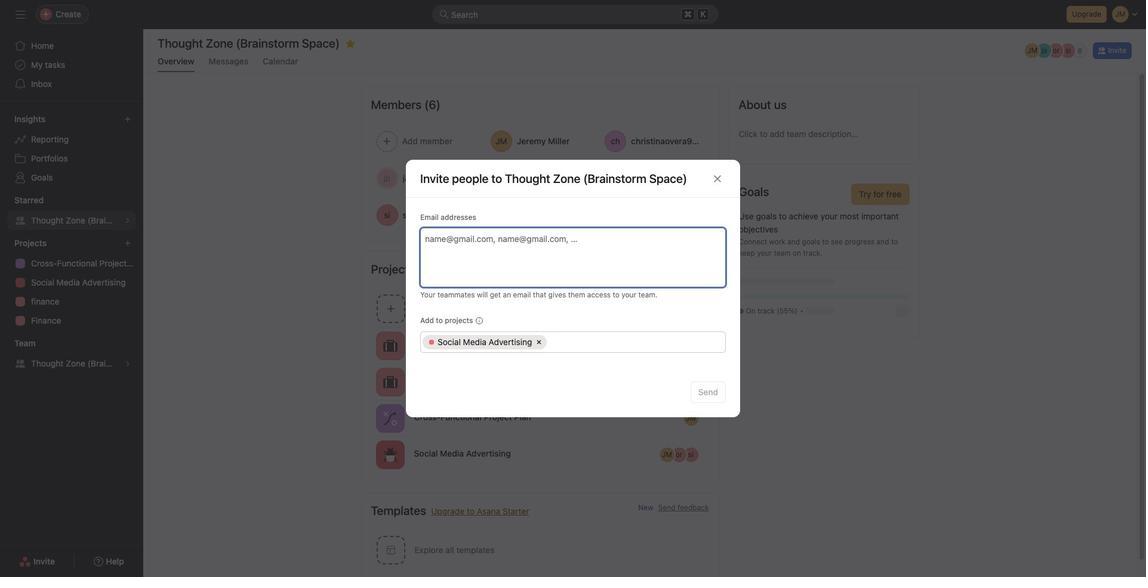 Task type: describe. For each thing, give the bounding box(es) containing it.
close this dialog image
[[713, 174, 722, 184]]

4 list item from the top
[[361, 437, 718, 473]]

projects element
[[0, 233, 143, 333]]

insights element
[[0, 109, 143, 190]]

line_and_symbols image
[[383, 412, 397, 426]]

3 list item from the top
[[361, 401, 718, 437]]

remove from starred image
[[346, 39, 355, 48]]

name@gmail.com, name@gmail.com, … text field
[[425, 232, 719, 246]]

starred element
[[0, 190, 143, 233]]



Task type: locate. For each thing, give the bounding box(es) containing it.
2 briefcase image from the top
[[383, 375, 397, 389]]

row
[[421, 332, 725, 353]]

prominent image
[[439, 10, 449, 19]]

list item
[[361, 328, 718, 364], [361, 364, 718, 401], [361, 401, 718, 437], [361, 437, 718, 473]]

bug image
[[383, 448, 397, 462]]

dialog
[[406, 160, 740, 418]]

1 list item from the top
[[361, 328, 718, 364]]

more information image
[[475, 318, 483, 325]]

teams element
[[0, 333, 143, 376]]

briefcase image
[[383, 339, 397, 353], [383, 375, 397, 389]]

1 vertical spatial briefcase image
[[383, 375, 397, 389]]

1 briefcase image from the top
[[383, 339, 397, 353]]

briefcase image for 3rd list item from the bottom
[[383, 375, 397, 389]]

briefcase image for 1st list item from the top
[[383, 339, 397, 353]]

global element
[[0, 29, 143, 101]]

cell
[[423, 335, 547, 350]]

0 vertical spatial briefcase image
[[383, 339, 397, 353]]

2 list item from the top
[[361, 364, 718, 401]]

None text field
[[551, 335, 719, 350]]

hide sidebar image
[[16, 10, 25, 19]]



Task type: vqa. For each thing, say whether or not it's contained in the screenshot.
row
yes



